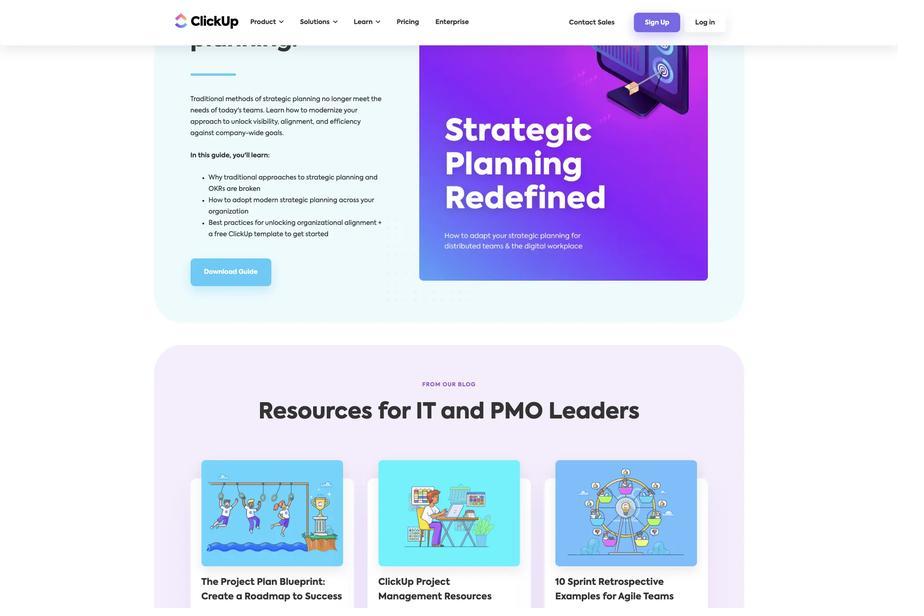 Task type: describe. For each thing, give the bounding box(es) containing it.
your inside the traditional methods of strategic planning no longer meet the needs of today's teams. learn how to modernize your approach to unlock visibility, alignment, and efficiency against company-wide goals.
[[344, 108, 358, 114]]

this
[[198, 153, 210, 159]]

success
[[305, 594, 342, 603]]

and inside why traditional approaches to strategic planning and okrs are broken
[[365, 175, 378, 181]]

sprint retrospective examples feature image on the clickup blog 768x576.png image
[[556, 461, 697, 567]]

today's
[[219, 108, 242, 114]]

sprint
[[568, 579, 596, 588]]

1 horizontal spatial for
[[378, 403, 411, 424]]

against
[[190, 131, 214, 137]]

roadmap
[[245, 594, 291, 603]]

1 vertical spatial of
[[211, 108, 217, 114]]

longer
[[332, 96, 352, 103]]

0 horizontal spatial resources
[[259, 403, 373, 424]]

download
[[204, 269, 237, 276]]

to inside the project plan blueprint: create a roadmap to success
[[293, 594, 303, 603]]

traditional methods of strategic planning no longer meet the needs of today's teams. learn how to modernize your approach to unlock visibility, alignment, and efficiency against company-wide goals.
[[190, 96, 382, 137]]

best practices for unlocking organizational alignment + a free clickup template to get started
[[209, 220, 382, 238]]

strategic planning redefined cover.png image
[[419, 0, 708, 281]]

clickup inside the clickup project management resources
[[378, 579, 414, 588]]

priority management blog feature.png image
[[378, 461, 520, 567]]

clickup project management resources
[[378, 579, 492, 603]]

goals.
[[265, 131, 284, 137]]

the project plan blueprint: create a roadmap to success
[[201, 579, 342, 603]]

planning for across
[[310, 198, 337, 204]]

adopt
[[233, 198, 252, 204]]

how to adopt modern strategic planning across your organization
[[209, 198, 374, 215]]

template
[[254, 232, 283, 238]]

your inside how to adopt modern strategic planning across your organization
[[361, 198, 374, 204]]

no
[[322, 96, 330, 103]]

management
[[378, 594, 442, 603]]

practices
[[224, 220, 253, 227]]

modernize
[[309, 108, 343, 114]]

across
[[339, 198, 359, 204]]

traditional
[[190, 96, 224, 103]]

pricing
[[397, 19, 419, 25]]

sign up
[[645, 20, 670, 26]]

alignment
[[345, 220, 377, 227]]

10 sprint retrospective examples for agile teams
[[556, 579, 674, 603]]

sales
[[598, 19, 615, 26]]

10
[[556, 579, 566, 588]]

best
[[209, 220, 222, 227]]

planning inside the traditional methods of strategic planning no longer meet the needs of today's teams. learn how to modernize your approach to unlock visibility, alignment, and efficiency against company-wide goals.
[[293, 96, 320, 103]]

from
[[423, 383, 441, 388]]

guide
[[239, 269, 258, 276]]

why
[[209, 175, 223, 181]]

contact sales button
[[565, 15, 619, 30]]

company-
[[216, 131, 249, 137]]

organization
[[209, 209, 249, 215]]

needs
[[190, 108, 209, 114]]

teams
[[644, 594, 674, 603]]

sign
[[645, 20, 659, 26]]

pmo
[[490, 403, 543, 424]]

how
[[209, 198, 223, 204]]

strategic for to
[[306, 175, 335, 181]]

approaches
[[259, 175, 297, 181]]

modern
[[254, 198, 278, 204]]

solutions button
[[296, 13, 342, 32]]

create
[[201, 594, 234, 603]]

clickup inside best practices for unlocking organizational alignment + a free clickup template to get started
[[229, 232, 253, 238]]

to inside best practices for unlocking organizational alignment + a free clickup template to get started
[[285, 232, 292, 238]]

learn inside dropdown button
[[354, 19, 373, 25]]

product
[[250, 19, 276, 25]]

to inside how to adopt modern strategic planning across your organization
[[224, 198, 231, 204]]

how
[[286, 108, 299, 114]]

started
[[306, 232, 329, 238]]

organizational
[[297, 220, 343, 227]]

log in link
[[685, 13, 726, 32]]

download guide link
[[190, 259, 271, 287]]

enterprise
[[436, 19, 469, 25]]

contact sales
[[569, 19, 615, 26]]



Task type: locate. For each thing, give the bounding box(es) containing it.
0 vertical spatial a
[[209, 232, 213, 238]]

strategic down why traditional approaches to strategic planning and okrs are broken
[[280, 198, 308, 204]]

1 vertical spatial strategic
[[306, 175, 335, 181]]

teams.
[[243, 108, 265, 114]]

get
[[293, 232, 304, 238]]

1 vertical spatial a
[[236, 594, 242, 603]]

0 vertical spatial planning
[[293, 96, 320, 103]]

to left get
[[285, 232, 292, 238]]

to right how
[[301, 108, 308, 114]]

resources
[[259, 403, 373, 424], [444, 594, 492, 603]]

free
[[214, 232, 227, 238]]

2 vertical spatial strategic
[[280, 198, 308, 204]]

a inside the project plan blueprint: create a roadmap to success
[[236, 594, 242, 603]]

to down blueprint:
[[293, 594, 303, 603]]

download guide
[[204, 269, 258, 276]]

0 vertical spatial of
[[255, 96, 261, 103]]

you'll
[[233, 153, 250, 159]]

planning up organizational
[[310, 198, 337, 204]]

clickup
[[229, 232, 253, 238], [378, 579, 414, 588]]

planning inside why traditional approaches to strategic planning and okrs are broken
[[336, 175, 364, 181]]

enterprise link
[[431, 13, 474, 32]]

1 horizontal spatial clickup
[[378, 579, 414, 588]]

project up create
[[221, 579, 255, 588]]

0 horizontal spatial clickup
[[229, 232, 253, 238]]

1 vertical spatial and
[[365, 175, 378, 181]]

learn right solutions dropdown button
[[354, 19, 373, 25]]

to down today's
[[223, 119, 230, 126]]

to up organization
[[224, 198, 231, 204]]

0 vertical spatial strategic
[[263, 96, 291, 103]]

0 vertical spatial learn
[[354, 19, 373, 25]]

0 vertical spatial resources
[[259, 403, 373, 424]]

in
[[710, 20, 715, 26]]

efficiency
[[330, 119, 361, 126]]

learn button
[[349, 13, 385, 32]]

strategic inside the traditional methods of strategic planning no longer meet the needs of today's teams. learn how to modernize your approach to unlock visibility, alignment, and efficiency against company-wide goals.
[[263, 96, 291, 103]]

broken
[[239, 186, 261, 193]]

planning up across
[[336, 175, 364, 181]]

learn up visibility, in the top left of the page
[[266, 108, 284, 114]]

for inside 10 sprint retrospective examples for agile teams
[[603, 594, 617, 603]]

1 horizontal spatial a
[[236, 594, 242, 603]]

0 horizontal spatial learn
[[266, 108, 284, 114]]

why traditional approaches to strategic planning and okrs are broken
[[209, 175, 378, 193]]

plan
[[257, 579, 278, 588]]

project
[[416, 579, 450, 588], [221, 579, 255, 588]]

0 horizontal spatial for
[[255, 220, 264, 227]]

strategic for modern
[[280, 198, 308, 204]]

0 horizontal spatial a
[[209, 232, 213, 238]]

project for plan
[[221, 579, 255, 588]]

0 horizontal spatial of
[[211, 108, 217, 114]]

our
[[443, 383, 456, 388]]

2 horizontal spatial for
[[603, 594, 617, 603]]

1 vertical spatial clickup
[[378, 579, 414, 588]]

for left agile
[[603, 594, 617, 603]]

blueprint:
[[280, 579, 325, 588]]

a left free
[[209, 232, 213, 238]]

visibility,
[[253, 119, 279, 126]]

0 horizontal spatial your
[[344, 108, 358, 114]]

agile
[[619, 594, 642, 603]]

clickup image
[[172, 12, 239, 29]]

project for management
[[416, 579, 450, 588]]

alignment,
[[281, 119, 315, 126]]

guide,
[[211, 153, 231, 159]]

pricing link
[[392, 13, 424, 32]]

in
[[190, 153, 197, 159]]

for up the 'template'
[[255, 220, 264, 227]]

meet
[[353, 96, 370, 103]]

a right create
[[236, 594, 242, 603]]

resources inside the clickup project management resources
[[444, 594, 492, 603]]

strategic up how
[[263, 96, 291, 103]]

2 project from the left
[[221, 579, 255, 588]]

strategic up how to adopt modern strategic planning across your organization
[[306, 175, 335, 181]]

resources for it and pmo leaders
[[259, 403, 640, 424]]

1 vertical spatial your
[[361, 198, 374, 204]]

1 horizontal spatial and
[[365, 175, 378, 181]]

pm plan 768x576.png image
[[201, 461, 343, 567]]

retrospective
[[599, 579, 664, 588]]

of down traditional
[[211, 108, 217, 114]]

2 vertical spatial and
[[441, 403, 485, 424]]

1 horizontal spatial of
[[255, 96, 261, 103]]

2 vertical spatial for
[[603, 594, 617, 603]]

strategic inside why traditional approaches to strategic planning and okrs are broken
[[306, 175, 335, 181]]

1 horizontal spatial resources
[[444, 594, 492, 603]]

your
[[344, 108, 358, 114], [361, 198, 374, 204]]

learn:
[[251, 153, 270, 159]]

learn inside the traditional methods of strategic planning no longer meet the needs of today's teams. learn how to modernize your approach to unlock visibility, alignment, and efficiency against company-wide goals.
[[266, 108, 284, 114]]

0 vertical spatial for
[[255, 220, 264, 227]]

2 horizontal spatial and
[[441, 403, 485, 424]]

your right across
[[361, 198, 374, 204]]

methods
[[226, 96, 253, 103]]

project inside the clickup project management resources
[[416, 579, 450, 588]]

2 vertical spatial planning
[[310, 198, 337, 204]]

0 horizontal spatial project
[[221, 579, 255, 588]]

log in
[[696, 20, 715, 26]]

contact
[[569, 19, 596, 26]]

your up efficiency
[[344, 108, 358, 114]]

log
[[696, 20, 708, 26]]

strategic inside how to adopt modern strategic planning across your organization
[[280, 198, 308, 204]]

in this guide, you'll learn:
[[190, 153, 270, 159]]

planning
[[293, 96, 320, 103], [336, 175, 364, 181], [310, 198, 337, 204]]

examples
[[556, 594, 601, 603]]

the
[[371, 96, 382, 103]]

1 horizontal spatial project
[[416, 579, 450, 588]]

and inside the traditional methods of strategic planning no longer meet the needs of today's teams. learn how to modernize your approach to unlock visibility, alignment, and efficiency against company-wide goals.
[[316, 119, 329, 126]]

a
[[209, 232, 213, 238], [236, 594, 242, 603]]

learn
[[354, 19, 373, 25], [266, 108, 284, 114]]

1 horizontal spatial learn
[[354, 19, 373, 25]]

wide
[[249, 131, 264, 137]]

for left it
[[378, 403, 411, 424]]

0 vertical spatial your
[[344, 108, 358, 114]]

1 vertical spatial resources
[[444, 594, 492, 603]]

for
[[255, 220, 264, 227], [378, 403, 411, 424], [603, 594, 617, 603]]

traditional
[[224, 175, 257, 181]]

unlock
[[231, 119, 252, 126]]

blog
[[458, 383, 476, 388]]

to right approaches
[[298, 175, 305, 181]]

+
[[378, 220, 382, 227]]

planning up how
[[293, 96, 320, 103]]

project up the management
[[416, 579, 450, 588]]

1 vertical spatial planning
[[336, 175, 364, 181]]

okrs
[[209, 186, 225, 193]]

it
[[416, 403, 436, 424]]

0 vertical spatial and
[[316, 119, 329, 126]]

clickup up the management
[[378, 579, 414, 588]]

up
[[661, 20, 670, 26]]

unlocking
[[265, 220, 296, 227]]

planning inside how to adopt modern strategic planning across your organization
[[310, 198, 337, 204]]

of up teams.
[[255, 96, 261, 103]]

leaders
[[549, 403, 640, 424]]

0 vertical spatial clickup
[[229, 232, 253, 238]]

1 vertical spatial learn
[[266, 108, 284, 114]]

project inside the project plan blueprint: create a roadmap to success
[[221, 579, 255, 588]]

the
[[201, 579, 219, 588]]

of
[[255, 96, 261, 103], [211, 108, 217, 114]]

1 project from the left
[[416, 579, 450, 588]]

solutions
[[300, 19, 330, 25]]

clickup down practices
[[229, 232, 253, 238]]

1 vertical spatial for
[[378, 403, 411, 424]]

1 horizontal spatial your
[[361, 198, 374, 204]]

product button
[[246, 13, 288, 32]]

approach
[[190, 119, 222, 126]]

planning for and
[[336, 175, 364, 181]]

a inside best practices for unlocking organizational alignment + a free clickup template to get started
[[209, 232, 213, 238]]

sign up button
[[634, 13, 681, 32]]

are
[[227, 186, 237, 193]]

for inside best practices for unlocking organizational alignment + a free clickup template to get started
[[255, 220, 264, 227]]

to inside why traditional approaches to strategic planning and okrs are broken
[[298, 175, 305, 181]]

0 horizontal spatial and
[[316, 119, 329, 126]]

from our blog
[[423, 383, 476, 388]]

to
[[301, 108, 308, 114], [223, 119, 230, 126], [298, 175, 305, 181], [224, 198, 231, 204], [285, 232, 292, 238], [293, 594, 303, 603]]



Task type: vqa. For each thing, say whether or not it's contained in the screenshot.
bottom you
no



